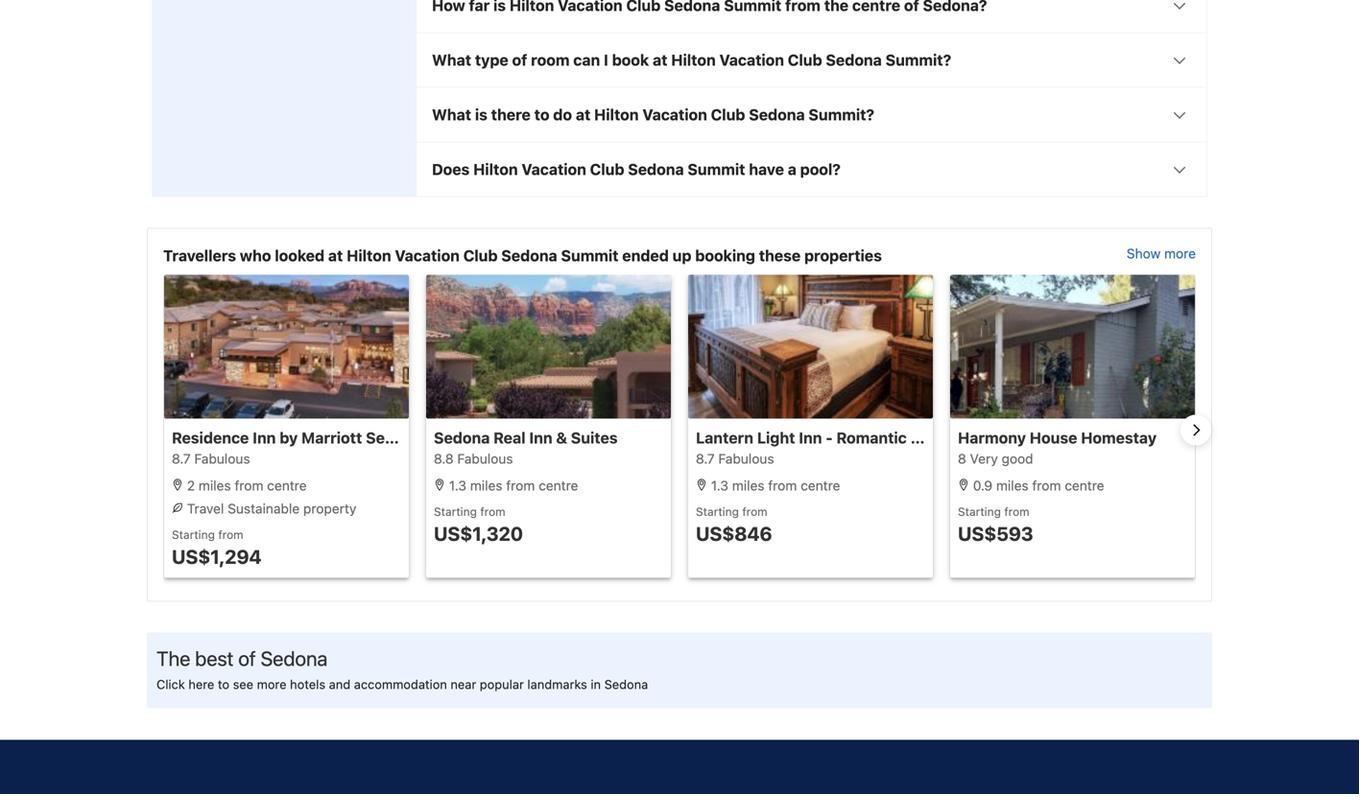 Task type: locate. For each thing, give the bounding box(es) containing it.
a
[[788, 160, 797, 178]]

0 horizontal spatial inn
[[253, 429, 276, 447]]

hilton right do on the left of page
[[594, 105, 639, 124]]

starting inside starting from us$593
[[958, 505, 1001, 519]]

0 horizontal spatial to
[[218, 678, 229, 692]]

0 horizontal spatial of
[[238, 647, 256, 671]]

to left see
[[218, 678, 229, 692]]

club down what is there to do at hilton vacation club sedona summit?
[[590, 160, 624, 178]]

1 vertical spatial to
[[218, 678, 229, 692]]

romantic
[[837, 429, 907, 447]]

light
[[757, 429, 795, 447]]

centre
[[267, 478, 307, 494], [539, 478, 578, 494], [801, 478, 840, 494], [1065, 478, 1104, 494]]

8.7 fabulous inside lantern light inn - romantic getaway 8.7 fabulous
[[696, 451, 774, 467]]

vacation inside does hilton vacation club sedona summit have a pool? dropdown button
[[522, 160, 586, 178]]

sedona
[[826, 51, 882, 69], [749, 105, 805, 124], [628, 160, 684, 178], [501, 247, 557, 265], [366, 429, 422, 447], [434, 429, 490, 447], [261, 647, 328, 671], [604, 678, 648, 692]]

1.3 for us$846
[[711, 478, 729, 494]]

vacation
[[719, 51, 784, 69], [642, 105, 707, 124], [522, 160, 586, 178], [395, 247, 460, 265]]

summit left have
[[688, 160, 745, 178]]

1 horizontal spatial inn
[[529, 429, 552, 447]]

summit
[[688, 160, 745, 178], [561, 247, 619, 265]]

1 what from the top
[[432, 51, 471, 69]]

2 1.3 miles from centre from the left
[[707, 478, 840, 494]]

starting down the 0.9
[[958, 505, 1001, 519]]

inn left -
[[799, 429, 822, 447]]

do
[[553, 105, 572, 124]]

starting for us$1,294
[[172, 528, 215, 542]]

property
[[303, 501, 356, 517]]

2 horizontal spatial inn
[[799, 429, 822, 447]]

0 vertical spatial summit?
[[886, 51, 951, 69]]

book
[[612, 51, 649, 69]]

1.3
[[449, 478, 467, 494], [711, 478, 729, 494]]

at right "looked"
[[328, 247, 343, 265]]

starting down travel
[[172, 528, 215, 542]]

0 vertical spatial summit
[[688, 160, 745, 178]]

0.9 miles from centre
[[969, 478, 1104, 494]]

booking
[[695, 247, 755, 265]]

what left is
[[432, 105, 471, 124]]

at
[[653, 51, 668, 69], [576, 105, 591, 124], [328, 247, 343, 265]]

1 vertical spatial summit
[[561, 247, 619, 265]]

what type of room can i book at hilton vacation club sedona summit?
[[432, 51, 951, 69]]

1 horizontal spatial to
[[534, 105, 550, 124]]

club inside dropdown button
[[590, 160, 624, 178]]

centre for us$593
[[1065, 478, 1104, 494]]

miles for us$846
[[732, 478, 765, 494]]

miles down good
[[996, 478, 1029, 494]]

lantern
[[696, 429, 754, 447]]

1 1.3 miles from centre from the left
[[445, 478, 578, 494]]

1 horizontal spatial summit
[[688, 160, 745, 178]]

inn left by
[[253, 429, 276, 447]]

4 miles from the left
[[996, 478, 1029, 494]]

sedona inside the "sedona real inn & suites 8.8 fabulous"
[[434, 429, 490, 447]]

summit left ended
[[561, 247, 619, 265]]

2 horizontal spatial at
[[653, 51, 668, 69]]

residence
[[172, 429, 249, 447]]

1 vertical spatial more
[[257, 678, 287, 692]]

starting inside starting from us$846
[[696, 505, 739, 519]]

0 vertical spatial what
[[432, 51, 471, 69]]

harmony house homestay 8 very good
[[958, 429, 1157, 467]]

from up the us$1,294
[[218, 528, 243, 542]]

4 centre from the left
[[1065, 478, 1104, 494]]

at right do on the left of page
[[576, 105, 591, 124]]

1 inn from the left
[[253, 429, 276, 447]]

starting inside starting from us$1,294
[[172, 528, 215, 542]]

miles right 2 on the bottom of the page
[[199, 478, 231, 494]]

inn for us$1,320
[[529, 429, 552, 447]]

to inside dropdown button
[[534, 105, 550, 124]]

of for type
[[512, 51, 527, 69]]

starting inside starting from us$1,320
[[434, 505, 477, 519]]

inn inside lantern light inn - romantic getaway 8.7 fabulous
[[799, 429, 822, 447]]

can
[[573, 51, 600, 69]]

more
[[1164, 246, 1196, 261], [257, 678, 287, 692]]

centre for us$846
[[801, 478, 840, 494]]

1 vertical spatial what
[[432, 105, 471, 124]]

from inside starting from us$593
[[1004, 505, 1030, 519]]

3 centre from the left
[[801, 478, 840, 494]]

0 horizontal spatial 1.3
[[449, 478, 467, 494]]

1 vertical spatial of
[[238, 647, 256, 671]]

from up us$1,320
[[480, 505, 505, 519]]

starting up us$846
[[696, 505, 739, 519]]

room
[[531, 51, 570, 69]]

1 horizontal spatial 1.3 miles from centre
[[707, 478, 840, 494]]

landmarks
[[527, 678, 587, 692]]

1 vertical spatial at
[[576, 105, 591, 124]]

from up the us$593
[[1004, 505, 1030, 519]]

1 8.7 fabulous from the left
[[172, 451, 250, 467]]

inn
[[253, 429, 276, 447], [529, 429, 552, 447], [799, 429, 822, 447]]

centre up the travel sustainable property
[[267, 478, 307, 494]]

miles up starting from us$846
[[732, 478, 765, 494]]

1.3 miles from centre
[[445, 478, 578, 494], [707, 478, 840, 494]]

0 vertical spatial more
[[1164, 246, 1196, 261]]

by
[[280, 429, 298, 447]]

0 horizontal spatial 8.7 fabulous
[[172, 451, 250, 467]]

summit?
[[886, 51, 951, 69], [809, 105, 874, 124]]

3 miles from the left
[[732, 478, 765, 494]]

vacation down what type of room can i book at hilton vacation club sedona summit?
[[642, 105, 707, 124]]

1 horizontal spatial 1.3
[[711, 478, 729, 494]]

0 horizontal spatial more
[[257, 678, 287, 692]]

starting
[[434, 505, 477, 519], [696, 505, 739, 519], [958, 505, 1001, 519], [172, 528, 215, 542]]

of inside dropdown button
[[512, 51, 527, 69]]

inn for us$846
[[799, 429, 822, 447]]

to inside the best of sedona click here to see more hotels and accommodation near popular landmarks in sedona
[[218, 678, 229, 692]]

1 horizontal spatial of
[[512, 51, 527, 69]]

of inside the best of sedona click here to see more hotels and accommodation near popular landmarks in sedona
[[238, 647, 256, 671]]

centre for us$1,320
[[539, 478, 578, 494]]

8.7 fabulous
[[172, 451, 250, 467], [696, 451, 774, 467]]

to left do on the left of page
[[534, 105, 550, 124]]

more right see
[[257, 678, 287, 692]]

miles down 8.8 fabulous
[[470, 478, 503, 494]]

up
[[673, 247, 692, 265]]

centre down lantern light inn - romantic getaway 8.7 fabulous
[[801, 478, 840, 494]]

from
[[235, 478, 263, 494], [506, 478, 535, 494], [768, 478, 797, 494], [1032, 478, 1061, 494], [480, 505, 505, 519], [742, 505, 768, 519], [1004, 505, 1030, 519], [218, 528, 243, 542]]

what left type
[[432, 51, 471, 69]]

starting from us$1,294
[[172, 528, 262, 568]]

miles
[[199, 478, 231, 494], [470, 478, 503, 494], [732, 478, 765, 494], [996, 478, 1029, 494]]

from down the "sedona real inn & suites 8.8 fabulous"
[[506, 478, 535, 494]]

8.7 fabulous down residence
[[172, 451, 250, 467]]

2 centre from the left
[[539, 478, 578, 494]]

1 horizontal spatial at
[[576, 105, 591, 124]]

to
[[534, 105, 550, 124], [218, 678, 229, 692]]

there
[[491, 105, 531, 124]]

2 inn from the left
[[529, 429, 552, 447]]

inn inside the "sedona real inn & suites 8.8 fabulous"
[[529, 429, 552, 447]]

and
[[329, 678, 351, 692]]

good
[[1002, 451, 1033, 467]]

1.3 miles from centre for us$846
[[707, 478, 840, 494]]

1 1.3 from the left
[[449, 478, 467, 494]]

0.9
[[973, 478, 993, 494]]

hilton
[[671, 51, 716, 69], [594, 105, 639, 124], [473, 160, 518, 178], [347, 247, 391, 265]]

vacation inside what type of room can i book at hilton vacation club sedona summit? dropdown button
[[719, 51, 784, 69]]

0 vertical spatial of
[[512, 51, 527, 69]]

more right show
[[1164, 246, 1196, 261]]

club down does
[[463, 247, 498, 265]]

residence inn by marriott sedona 8.7 fabulous
[[172, 429, 422, 467]]

1 horizontal spatial 8.7 fabulous
[[696, 451, 774, 467]]

1 centre from the left
[[267, 478, 307, 494]]

club down what type of room can i book at hilton vacation club sedona summit?
[[711, 105, 745, 124]]

of right type
[[512, 51, 527, 69]]

vacation down do on the left of page
[[522, 160, 586, 178]]

see
[[233, 678, 253, 692]]

inn left "&"
[[529, 429, 552, 447]]

2 8.7 fabulous from the left
[[696, 451, 774, 467]]

of up see
[[238, 647, 256, 671]]

starting for us$1,320
[[434, 505, 477, 519]]

what type of room can i book at hilton vacation club sedona summit? button
[[417, 33, 1207, 87]]

from up sustainable
[[235, 478, 263, 494]]

0 horizontal spatial 1.3 miles from centre
[[445, 478, 578, 494]]

2 miles from the left
[[470, 478, 503, 494]]

1.3 miles from centre for us$1,320
[[445, 478, 578, 494]]

vacation up what is there to do at hilton vacation club sedona summit? dropdown button
[[719, 51, 784, 69]]

centre down "&"
[[539, 478, 578, 494]]

-
[[826, 429, 833, 447]]

pool?
[[800, 160, 841, 178]]

region
[[148, 275, 1211, 586]]

0 horizontal spatial at
[[328, 247, 343, 265]]

what
[[432, 51, 471, 69], [432, 105, 471, 124]]

3 inn from the left
[[799, 429, 822, 447]]

1.3 miles from centre down the light
[[707, 478, 840, 494]]

us$846
[[696, 523, 772, 545]]

centre down harmony house homestay 8 very good
[[1065, 478, 1104, 494]]

best
[[195, 647, 234, 671]]

the
[[156, 647, 190, 671]]

of
[[512, 51, 527, 69], [238, 647, 256, 671]]

1.3 down 8.8 fabulous
[[449, 478, 467, 494]]

0 vertical spatial to
[[534, 105, 550, 124]]

1 miles from the left
[[199, 478, 231, 494]]

club
[[788, 51, 822, 69], [711, 105, 745, 124], [590, 160, 624, 178], [463, 247, 498, 265]]

what for what is there to do at hilton vacation club sedona summit?
[[432, 105, 471, 124]]

popular
[[480, 678, 524, 692]]

click
[[156, 678, 185, 692]]

club up what is there to do at hilton vacation club sedona summit? dropdown button
[[788, 51, 822, 69]]

from down the light
[[768, 478, 797, 494]]

region containing us$1,320
[[148, 275, 1211, 586]]

starting up us$1,320
[[434, 505, 477, 519]]

hilton right does
[[473, 160, 518, 178]]

travel
[[187, 501, 224, 517]]

sustainable
[[228, 501, 300, 517]]

2 1.3 from the left
[[711, 478, 729, 494]]

2 what from the top
[[432, 105, 471, 124]]

starting for us$846
[[696, 505, 739, 519]]

from up us$846
[[742, 505, 768, 519]]

0 horizontal spatial summit?
[[809, 105, 874, 124]]

starting from us$593
[[958, 505, 1033, 545]]

1.3 miles from centre down the "sedona real inn & suites 8.8 fabulous"
[[445, 478, 578, 494]]

of for best
[[238, 647, 256, 671]]

i
[[604, 51, 608, 69]]

8.7 fabulous down lantern
[[696, 451, 774, 467]]

at right book
[[653, 51, 668, 69]]

1.3 up starting from us$846
[[711, 478, 729, 494]]

2 miles from centre
[[183, 478, 307, 494]]

starting from us$1,320
[[434, 505, 523, 545]]

accommodation
[[354, 678, 447, 692]]



Task type: describe. For each thing, give the bounding box(es) containing it.
0 vertical spatial at
[[653, 51, 668, 69]]

sedona real inn & suites 8.8 fabulous
[[434, 429, 618, 467]]

here
[[188, 678, 214, 692]]

starting for us$593
[[958, 505, 1001, 519]]

does hilton vacation club sedona summit have a pool?
[[432, 160, 841, 178]]

in
[[591, 678, 601, 692]]

show more link
[[1127, 244, 1196, 267]]

accordion control element
[[416, 0, 1208, 197]]

show
[[1127, 246, 1161, 261]]

near
[[451, 678, 476, 692]]

from down harmony house homestay 8 very good
[[1032, 478, 1061, 494]]

travellers who looked at hilton vacation club sedona summit ended up booking these properties
[[163, 247, 882, 265]]

is
[[475, 105, 488, 124]]

harmony
[[958, 429, 1026, 447]]

1 horizontal spatial summit?
[[886, 51, 951, 69]]

starting from us$846
[[696, 505, 772, 545]]

show more
[[1127, 246, 1196, 261]]

vacation inside what is there to do at hilton vacation club sedona summit? dropdown button
[[642, 105, 707, 124]]

miles for us$1,320
[[470, 478, 503, 494]]

does
[[432, 160, 470, 178]]

8 very
[[958, 451, 998, 467]]

inn inside residence inn by marriott sedona 8.7 fabulous
[[253, 429, 276, 447]]

us$1,294
[[172, 546, 262, 568]]

1 vertical spatial summit?
[[809, 105, 874, 124]]

sedona inside residence inn by marriott sedona 8.7 fabulous
[[366, 429, 422, 447]]

&
[[556, 429, 567, 447]]

8.8 fabulous
[[434, 451, 513, 467]]

marriott
[[301, 429, 362, 447]]

miles for us$593
[[996, 478, 1029, 494]]

does hilton vacation club sedona summit have a pool? button
[[417, 142, 1207, 196]]

from inside starting from us$846
[[742, 505, 768, 519]]

looked
[[275, 247, 325, 265]]

properties
[[804, 247, 882, 265]]

the best of sedona click here to see more hotels and accommodation near popular landmarks in sedona
[[156, 647, 648, 692]]

suites
[[571, 429, 618, 447]]

8.7 fabulous inside residence inn by marriott sedona 8.7 fabulous
[[172, 451, 250, 467]]

real
[[494, 429, 526, 447]]

vacation down does
[[395, 247, 460, 265]]

0 horizontal spatial summit
[[561, 247, 619, 265]]

hilton right "looked"
[[347, 247, 391, 265]]

homestay
[[1081, 429, 1157, 447]]

more inside the best of sedona click here to see more hotels and accommodation near popular landmarks in sedona
[[257, 678, 287, 692]]

1.3 for us$1,320
[[449, 478, 467, 494]]

what is there to do at hilton vacation club sedona summit? button
[[417, 88, 1207, 141]]

who
[[240, 247, 271, 265]]

house
[[1030, 429, 1077, 447]]

travel sustainable property
[[183, 501, 356, 517]]

hilton right book
[[671, 51, 716, 69]]

summit inside dropdown button
[[688, 160, 745, 178]]

what is there to do at hilton vacation club sedona summit?
[[432, 105, 874, 124]]

from inside starting from us$1,294
[[218, 528, 243, 542]]

type
[[475, 51, 508, 69]]

hotels
[[290, 678, 325, 692]]

hilton inside dropdown button
[[473, 160, 518, 178]]

travellers
[[163, 247, 236, 265]]

have
[[749, 160, 784, 178]]

sedona inside dropdown button
[[628, 160, 684, 178]]

2
[[187, 478, 195, 494]]

getaway
[[911, 429, 975, 447]]

lantern light inn - romantic getaway 8.7 fabulous
[[696, 429, 975, 467]]

1 horizontal spatial more
[[1164, 246, 1196, 261]]

2 vertical spatial at
[[328, 247, 343, 265]]

from inside starting from us$1,320
[[480, 505, 505, 519]]

us$1,320
[[434, 523, 523, 545]]

ended
[[622, 247, 669, 265]]

what for what type of room can i book at hilton vacation club sedona summit?
[[432, 51, 471, 69]]

us$593
[[958, 523, 1033, 545]]

these
[[759, 247, 801, 265]]



Task type: vqa. For each thing, say whether or not it's contained in the screenshot.


